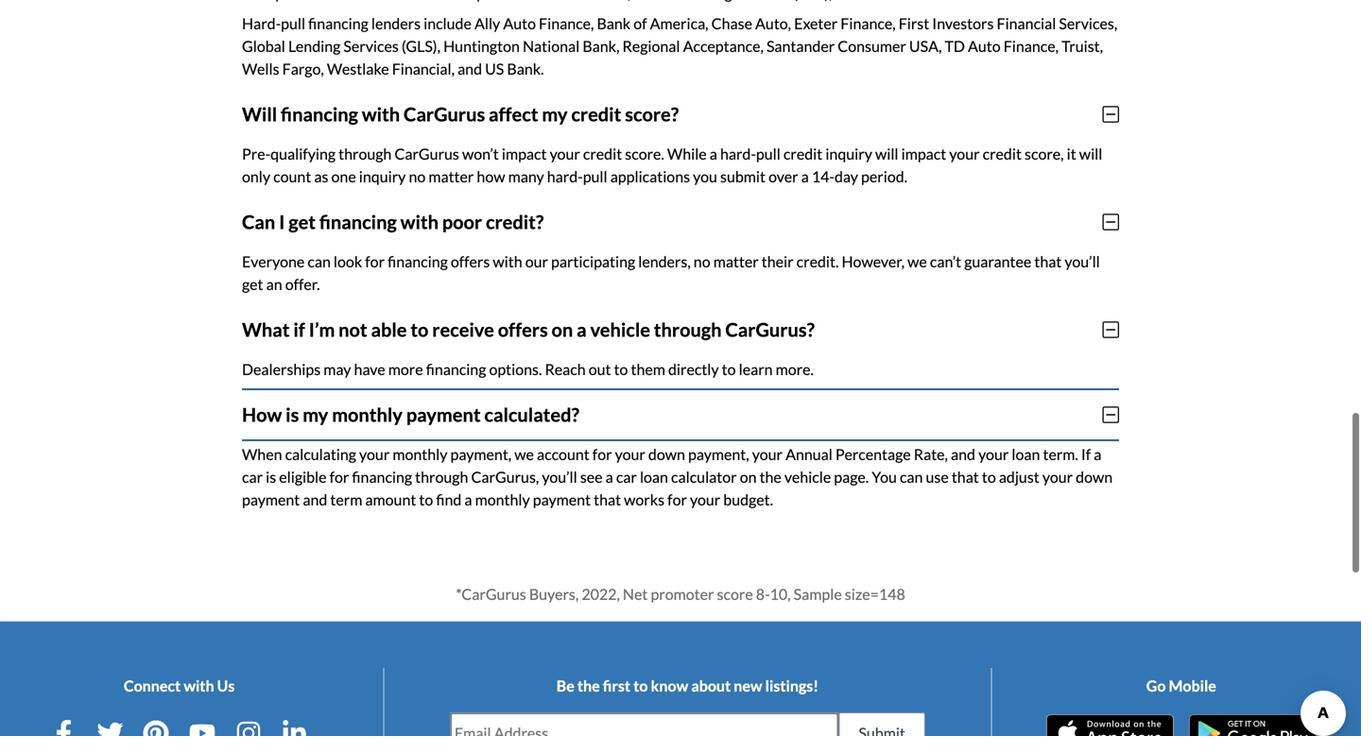 Task type: describe. For each thing, give the bounding box(es) containing it.
services
[[344, 37, 399, 55]]

financing down receive
[[426, 360, 486, 378]]

pinterest image
[[143, 720, 169, 736]]

financing inside the everyone can look for financing offers with our participating lenders, no matter their credit. however, we can't guarantee that you'll get an offer.
[[388, 252, 448, 271]]

credit?
[[486, 211, 544, 233]]

you
[[872, 468, 897, 486]]

national
[[523, 37, 580, 55]]

an
[[266, 275, 282, 293]]

score.
[[625, 144, 664, 163]]

1 vertical spatial loan
[[640, 468, 668, 486]]

everyone can look for financing offers with our participating lenders, no matter their credit. however, we can't guarantee that you'll get an offer.
[[242, 252, 1100, 293]]

to right first
[[634, 677, 648, 695]]

percentage
[[836, 445, 911, 464]]

0 horizontal spatial the
[[578, 677, 600, 695]]

vehicle inside dropdown button
[[590, 318, 650, 341]]

financing inside hard-pull financing lenders include ally auto finance, bank of america, chase auto, exeter finance, first investors financial services, global lending services (gls), huntington national bank, regional acceptance, santander consumer usa, td auto finance, truist, wells fargo, westlake financial, and us bank.
[[308, 14, 369, 32]]

able
[[371, 318, 407, 341]]

as
[[314, 167, 328, 186]]

credit left score. on the top left
[[583, 144, 622, 163]]

2 horizontal spatial finance,
[[1004, 37, 1059, 55]]

bank.
[[507, 59, 544, 78]]

chase
[[712, 14, 753, 32]]

will
[[242, 103, 277, 126]]

financial,
[[392, 59, 455, 78]]

go
[[1147, 677, 1166, 695]]

to inside dropdown button
[[411, 318, 429, 341]]

sample
[[794, 585, 842, 603]]

bank,
[[583, 37, 620, 55]]

what if i'm not able to receive offers on a vehicle through cargurus?
[[242, 318, 815, 341]]

instagram image
[[235, 720, 262, 736]]

count
[[273, 167, 311, 186]]

vehicle inside when calculating your monthly payment, we account for your down payment, your annual percentage rate, and your loan term. if a car is eligible for financing through cargurus, you'll see a car loan calculator on the vehicle page. you can use that to adjust your down payment and term amount to find a monthly payment that works for your budget.
[[785, 468, 831, 486]]

1 impact from the left
[[502, 144, 547, 163]]

1 car from the left
[[242, 468, 263, 486]]

is inside when calculating your monthly payment, we account for your down payment, your annual percentage rate, and your loan term. if a car is eligible for financing through cargurus, you'll see a car loan calculator on the vehicle page. you can use that to adjust your down payment and term amount to find a monthly payment that works for your budget.
[[266, 468, 276, 486]]

minus square image
[[1103, 405, 1119, 424]]

when
[[242, 445, 282, 464]]

a right find
[[465, 490, 472, 509]]

credit inside 'dropdown button'
[[571, 103, 621, 126]]

2 will from the left
[[1080, 144, 1103, 163]]

a right if
[[1094, 445, 1102, 464]]

over
[[769, 167, 798, 186]]

new
[[734, 677, 763, 695]]

your left score. on the top left
[[550, 144, 580, 163]]

1 horizontal spatial down
[[1076, 468, 1113, 486]]

hard-
[[242, 14, 281, 32]]

cargurus for affect
[[404, 103, 485, 126]]

0 horizontal spatial payment
[[242, 490, 300, 509]]

net
[[623, 585, 648, 603]]

(gls),
[[402, 37, 441, 55]]

rate,
[[914, 445, 948, 464]]

santander
[[767, 37, 835, 55]]

calculator
[[671, 468, 737, 486]]

financing inside dropdown button
[[319, 211, 397, 233]]

truist,
[[1062, 37, 1103, 55]]

your up works
[[615, 445, 646, 464]]

more
[[388, 360, 423, 378]]

annual
[[786, 445, 833, 464]]

for up term
[[330, 468, 349, 486]]

monthly for payment,
[[393, 445, 448, 464]]

everyone
[[242, 252, 305, 271]]

calculated?
[[484, 404, 579, 426]]

on inside dropdown button
[[552, 318, 573, 341]]

is inside dropdown button
[[286, 404, 299, 426]]

how
[[477, 167, 505, 186]]

huntington
[[443, 37, 520, 55]]

i'm
[[309, 318, 335, 341]]

through inside 'pre-qualifying through cargurus won't impact your credit score. while a hard-pull credit inquiry will impact your credit score, it will only count as one inquiry no matter how many hard-pull applications you submit over a 14-day period.'
[[339, 144, 392, 163]]

budget.
[[724, 490, 773, 509]]

financial
[[997, 14, 1056, 32]]

day
[[835, 167, 858, 186]]

while
[[667, 144, 707, 163]]

directly
[[668, 360, 719, 378]]

twitter image
[[97, 720, 123, 736]]

hard-pull financing lenders include ally auto finance, bank of america, chase auto, exeter finance, first investors financial services, global lending services (gls), huntington national bank, regional acceptance, santander consumer usa, td auto finance, truist, wells fargo, westlake financial, and us bank.
[[242, 14, 1118, 78]]

score?
[[625, 103, 679, 126]]

how is my monthly payment calculated? button
[[242, 388, 1119, 441]]

1 horizontal spatial finance,
[[841, 14, 896, 32]]

no inside the everyone can look for financing offers with our participating lenders, no matter their credit. however, we can't guarantee that you'll get an offer.
[[694, 252, 711, 271]]

auto,
[[755, 14, 791, 32]]

options.
[[489, 360, 542, 378]]

offers inside the everyone can look for financing offers with our participating lenders, no matter their credit. however, we can't guarantee that you'll get an offer.
[[451, 252, 490, 271]]

to left find
[[419, 490, 433, 509]]

with left us
[[184, 677, 214, 695]]

us
[[217, 677, 235, 695]]

listings!
[[765, 677, 819, 695]]

we inside when calculating your monthly payment, we account for your down payment, your annual percentage rate, and your loan term. if a car is eligible for financing through cargurus, you'll see a car loan calculator on the vehicle page. you can use that to adjust your down payment and term amount to find a monthly payment that works for your budget.
[[515, 445, 534, 464]]

be
[[557, 677, 575, 695]]

offers inside dropdown button
[[498, 318, 548, 341]]

8-
[[756, 585, 770, 603]]

account
[[537, 445, 590, 464]]

matter inside the everyone can look for financing offers with our participating lenders, no matter their credit. however, we can't guarantee that you'll get an offer.
[[714, 252, 759, 271]]

ally
[[475, 14, 500, 32]]

score
[[717, 585, 753, 603]]

2 impact from the left
[[902, 144, 947, 163]]

guarantee
[[965, 252, 1032, 271]]

can inside when calculating your monthly payment, we account for your down payment, your annual percentage rate, and your loan term. if a car is eligible for financing through cargurus, you'll see a car loan calculator on the vehicle page. you can use that to adjust your down payment and term amount to find a monthly payment that works for your budget.
[[900, 468, 923, 486]]

credit.
[[797, 252, 839, 271]]

cargurus,
[[471, 468, 539, 486]]

services,
[[1059, 14, 1118, 32]]

will financing with cargurus affect my credit score? button
[[242, 88, 1119, 141]]

14-
[[812, 167, 835, 186]]

investors
[[932, 14, 994, 32]]

a inside dropdown button
[[577, 318, 587, 341]]

america,
[[650, 14, 709, 32]]

one
[[331, 167, 356, 186]]

no inside 'pre-qualifying through cargurus won't impact your credit score. while a hard-pull credit inquiry will impact your credit score, it will only count as one inquiry no matter how many hard-pull applications you submit over a 14-day period.'
[[409, 167, 426, 186]]

0 horizontal spatial and
[[303, 490, 327, 509]]

what if i'm not able to receive offers on a vehicle through cargurus? button
[[242, 303, 1119, 356]]

dealerships may have more financing options. reach out to them directly to learn more.
[[242, 360, 814, 378]]

2 payment, from the left
[[688, 445, 749, 464]]

minus square image inside can i get financing with poor credit? dropdown button
[[1103, 213, 1119, 231]]

1 payment, from the left
[[451, 445, 512, 464]]

you
[[693, 167, 718, 186]]

can inside the everyone can look for financing offers with our participating lenders, no matter their credit. however, we can't guarantee that you'll get an offer.
[[308, 252, 331, 271]]

your left annual
[[752, 445, 783, 464]]

Email Address email field
[[451, 714, 838, 736]]

1 horizontal spatial inquiry
[[826, 144, 873, 163]]

for inside the everyone can look for financing offers with our participating lenders, no matter their credit. however, we can't guarantee that you'll get an offer.
[[365, 252, 385, 271]]

term.
[[1043, 445, 1079, 464]]

offer.
[[285, 275, 320, 293]]

only
[[242, 167, 270, 186]]

affect
[[489, 103, 538, 126]]

won't
[[462, 144, 499, 163]]

get it on google play image
[[1189, 715, 1317, 736]]

find
[[436, 490, 462, 509]]

score,
[[1025, 144, 1064, 163]]

connect with us
[[124, 677, 235, 695]]

you'll inside the everyone can look for financing offers with our participating lenders, no matter their credit. however, we can't guarantee that you'll get an offer.
[[1065, 252, 1100, 271]]

can
[[242, 211, 275, 233]]

term
[[330, 490, 362, 509]]

amount
[[365, 490, 416, 509]]



Task type: locate. For each thing, give the bounding box(es) containing it.
1 vertical spatial the
[[578, 677, 600, 695]]

minus square image
[[1103, 105, 1119, 124], [1103, 213, 1119, 231], [1103, 320, 1119, 339]]

will up period.
[[875, 144, 899, 163]]

submit
[[720, 167, 766, 186]]

1 vertical spatial we
[[515, 445, 534, 464]]

through inside when calculating your monthly payment, we account for your down payment, your annual percentage rate, and your loan term. if a car is eligible for financing through cargurus, you'll see a car loan calculator on the vehicle page. you can use that to adjust your down payment and term amount to find a monthly payment that works for your budget.
[[415, 468, 468, 486]]

exeter
[[794, 14, 838, 32]]

we inside the everyone can look for financing offers with our participating lenders, no matter their credit. however, we can't guarantee that you'll get an offer.
[[908, 252, 927, 271]]

with inside 'dropdown button'
[[362, 103, 400, 126]]

cargurus down the "will financing with cargurus affect my credit score?" at the top
[[395, 144, 459, 163]]

matter down won't
[[429, 167, 474, 186]]

what
[[242, 318, 290, 341]]

payment down see
[[533, 490, 591, 509]]

monthly for payment
[[332, 404, 403, 426]]

0 vertical spatial monthly
[[332, 404, 403, 426]]

1 horizontal spatial no
[[694, 252, 711, 271]]

0 vertical spatial we
[[908, 252, 927, 271]]

is down when
[[266, 468, 276, 486]]

for up see
[[593, 445, 612, 464]]

1 horizontal spatial my
[[542, 103, 568, 126]]

hard- right many
[[547, 167, 583, 186]]

3 minus square image from the top
[[1103, 320, 1119, 339]]

connect
[[124, 677, 181, 695]]

auto right td
[[968, 37, 1001, 55]]

1 horizontal spatial on
[[740, 468, 757, 486]]

0 vertical spatial matter
[[429, 167, 474, 186]]

1 horizontal spatial that
[[952, 468, 979, 486]]

lending
[[288, 37, 341, 55]]

regional
[[623, 37, 680, 55]]

0 vertical spatial vehicle
[[590, 318, 650, 341]]

0 horizontal spatial is
[[266, 468, 276, 486]]

pull inside hard-pull financing lenders include ally auto finance, bank of america, chase auto, exeter finance, first investors financial services, global lending services (gls), huntington national bank, regional acceptance, santander consumer usa, td auto finance, truist, wells fargo, westlake financial, and us bank.
[[281, 14, 305, 32]]

0 vertical spatial auto
[[503, 14, 536, 32]]

1 horizontal spatial will
[[1080, 144, 1103, 163]]

to right able
[[411, 318, 429, 341]]

*cargurus
[[456, 585, 526, 603]]

use
[[926, 468, 949, 486]]

1 horizontal spatial the
[[760, 468, 782, 486]]

1 horizontal spatial offers
[[498, 318, 548, 341]]

is right how
[[286, 404, 299, 426]]

0 horizontal spatial that
[[594, 490, 621, 509]]

0 vertical spatial minus square image
[[1103, 105, 1119, 124]]

pre-qualifying through cargurus won't impact your credit score. while a hard-pull credit inquiry will impact your credit score, it will only count as one inquiry no matter how many hard-pull applications you submit over a 14-day period.
[[242, 144, 1103, 186]]

1 horizontal spatial car
[[616, 468, 637, 486]]

linkedin image
[[281, 720, 308, 736]]

2 horizontal spatial through
[[654, 318, 722, 341]]

1 vertical spatial inquiry
[[359, 167, 406, 186]]

0 vertical spatial loan
[[1012, 445, 1040, 464]]

a left 14- in the right of the page
[[801, 167, 809, 186]]

financing up qualifying
[[281, 103, 358, 126]]

i
[[279, 211, 285, 233]]

0 vertical spatial through
[[339, 144, 392, 163]]

that down see
[[594, 490, 621, 509]]

that right use
[[952, 468, 979, 486]]

adjust
[[999, 468, 1040, 486]]

payment down more
[[406, 404, 481, 426]]

you'll
[[1065, 252, 1100, 271], [542, 468, 577, 486]]

you'll inside when calculating your monthly payment, we account for your down payment, your annual percentage rate, and your loan term. if a car is eligible for financing through cargurus, you'll see a car loan calculator on the vehicle page. you can use that to adjust your down payment and term amount to find a monthly payment that works for your budget.
[[542, 468, 577, 486]]

monthly down the 'cargurus,'
[[475, 490, 530, 509]]

out
[[589, 360, 611, 378]]

payment, up calculator
[[688, 445, 749, 464]]

get inside the everyone can look for financing offers with our participating lenders, no matter their credit. however, we can't guarantee that you'll get an offer.
[[242, 275, 263, 293]]

2 horizontal spatial pull
[[756, 144, 781, 163]]

finance, up national
[[539, 14, 594, 32]]

facebook image
[[51, 720, 77, 736]]

0 horizontal spatial we
[[515, 445, 534, 464]]

and
[[458, 59, 482, 78], [951, 445, 976, 464], [303, 490, 327, 509]]

monthly down how is my monthly payment calculated?
[[393, 445, 448, 464]]

minus square image inside what if i'm not able to receive offers on a vehicle through cargurus? dropdown button
[[1103, 320, 1119, 339]]

the inside when calculating your monthly payment, we account for your down payment, your annual percentage rate, and your loan term. if a car is eligible for financing through cargurus, you'll see a car loan calculator on the vehicle page. you can use that to adjust your down payment and term amount to find a monthly payment that works for your budget.
[[760, 468, 782, 486]]

buyers,
[[529, 585, 579, 603]]

receive
[[432, 318, 494, 341]]

can't
[[930, 252, 962, 271]]

no up can i get financing with poor credit?
[[409, 167, 426, 186]]

and left us
[[458, 59, 482, 78]]

inquiry right one
[[359, 167, 406, 186]]

down down if
[[1076, 468, 1113, 486]]

through up one
[[339, 144, 392, 163]]

westlake
[[327, 59, 389, 78]]

is
[[286, 404, 299, 426], [266, 468, 276, 486]]

1 horizontal spatial hard-
[[720, 144, 756, 163]]

that right "guarantee"
[[1035, 252, 1062, 271]]

0 vertical spatial down
[[649, 445, 685, 464]]

1 vertical spatial vehicle
[[785, 468, 831, 486]]

finance, down "financial"
[[1004, 37, 1059, 55]]

car
[[242, 468, 263, 486], [616, 468, 637, 486]]

0 vertical spatial that
[[1035, 252, 1062, 271]]

1 vertical spatial is
[[266, 468, 276, 486]]

promoter
[[651, 585, 714, 603]]

minus square image inside will financing with cargurus affect my credit score? 'dropdown button'
[[1103, 105, 1119, 124]]

my inside dropdown button
[[303, 404, 328, 426]]

0 vertical spatial cargurus
[[404, 103, 485, 126]]

2 car from the left
[[616, 468, 637, 486]]

0 horizontal spatial payment,
[[451, 445, 512, 464]]

1 horizontal spatial matter
[[714, 252, 759, 271]]

it
[[1067, 144, 1077, 163]]

the
[[760, 468, 782, 486], [578, 677, 600, 695]]

inquiry up "day"
[[826, 144, 873, 163]]

0 horizontal spatial you'll
[[542, 468, 577, 486]]

your down term.
[[1043, 468, 1073, 486]]

through up find
[[415, 468, 468, 486]]

will financing with cargurus affect my credit score?
[[242, 103, 679, 126]]

1 will from the left
[[875, 144, 899, 163]]

when calculating your monthly payment, we account for your down payment, your annual percentage rate, and your loan term. if a car is eligible for financing through cargurus, you'll see a car loan calculator on the vehicle page. you can use that to adjust your down payment and term amount to find a monthly payment that works for your budget.
[[242, 445, 1113, 509]]

download on the app store image
[[1046, 715, 1174, 736]]

poor
[[442, 211, 482, 233]]

car up works
[[616, 468, 637, 486]]

we left "can't"
[[908, 252, 927, 271]]

1 minus square image from the top
[[1103, 105, 1119, 124]]

financing inside 'dropdown button'
[[281, 103, 358, 126]]

0 vertical spatial hard-
[[720, 144, 756, 163]]

payment, up the 'cargurus,'
[[451, 445, 512, 464]]

0 vertical spatial you'll
[[1065, 252, 1100, 271]]

minus square image for score?
[[1103, 105, 1119, 124]]

1 vertical spatial that
[[952, 468, 979, 486]]

financing inside when calculating your monthly payment, we account for your down payment, your annual percentage rate, and your loan term. if a car is eligible for financing through cargurus, you'll see a car loan calculator on the vehicle page. you can use that to adjust your down payment and term amount to find a monthly payment that works for your budget.
[[352, 468, 412, 486]]

my up calculating
[[303, 404, 328, 426]]

lenders
[[371, 14, 421, 32]]

2 vertical spatial through
[[415, 468, 468, 486]]

0 horizontal spatial will
[[875, 144, 899, 163]]

0 horizontal spatial auto
[[503, 14, 536, 32]]

1 horizontal spatial payment
[[406, 404, 481, 426]]

offers up dealerships may have more financing options. reach out to them directly to learn more.
[[498, 318, 548, 341]]

learn
[[739, 360, 773, 378]]

1 vertical spatial and
[[951, 445, 976, 464]]

1 horizontal spatial we
[[908, 252, 927, 271]]

for right look
[[365, 252, 385, 271]]

include
[[424, 14, 472, 32]]

2 vertical spatial pull
[[583, 167, 608, 186]]

dealerships
[[242, 360, 321, 378]]

1 horizontal spatial and
[[458, 59, 482, 78]]

their
[[762, 252, 794, 271]]

2 horizontal spatial that
[[1035, 252, 1062, 271]]

car down when
[[242, 468, 263, 486]]

pull left applications on the top of the page
[[583, 167, 608, 186]]

cargurus for won't
[[395, 144, 459, 163]]

0 vertical spatial and
[[458, 59, 482, 78]]

can left use
[[900, 468, 923, 486]]

get right i
[[289, 211, 316, 233]]

impact up period.
[[902, 144, 947, 163]]

not
[[339, 318, 367, 341]]

0 vertical spatial offers
[[451, 252, 490, 271]]

0 horizontal spatial car
[[242, 468, 263, 486]]

qualifying
[[271, 144, 336, 163]]

to left learn
[[722, 360, 736, 378]]

0 horizontal spatial impact
[[502, 144, 547, 163]]

size=148
[[845, 585, 905, 603]]

with inside dropdown button
[[401, 211, 439, 233]]

we up the 'cargurus,'
[[515, 445, 534, 464]]

0 vertical spatial no
[[409, 167, 426, 186]]

period.
[[861, 167, 908, 186]]

td
[[945, 37, 965, 55]]

1 vertical spatial auto
[[968, 37, 1001, 55]]

payment down eligible
[[242, 490, 300, 509]]

to right out
[[614, 360, 628, 378]]

with left "poor"
[[401, 211, 439, 233]]

pull up 'lending' at the top of page
[[281, 14, 305, 32]]

and inside hard-pull financing lenders include ally auto finance, bank of america, chase auto, exeter finance, first investors financial services, global lending services (gls), huntington national bank, regional acceptance, santander consumer usa, td auto finance, truist, wells fargo, westlake financial, and us bank.
[[458, 59, 482, 78]]

fargo,
[[282, 59, 324, 78]]

cargurus?
[[726, 318, 815, 341]]

1 vertical spatial on
[[740, 468, 757, 486]]

0 horizontal spatial get
[[242, 275, 263, 293]]

pull up over
[[756, 144, 781, 163]]

a up you
[[710, 144, 717, 163]]

payment inside dropdown button
[[406, 404, 481, 426]]

0 horizontal spatial can
[[308, 252, 331, 271]]

2 horizontal spatial and
[[951, 445, 976, 464]]

1 horizontal spatial you'll
[[1065, 252, 1100, 271]]

1 vertical spatial you'll
[[542, 468, 577, 486]]

on inside when calculating your monthly payment, we account for your down payment, your annual percentage rate, and your loan term. if a car is eligible for financing through cargurus, you'll see a car loan calculator on the vehicle page. you can use that to adjust your down payment and term amount to find a monthly payment that works for your budget.
[[740, 468, 757, 486]]

loan
[[1012, 445, 1040, 464], [640, 468, 668, 486]]

monthly down the have
[[332, 404, 403, 426]]

can
[[308, 252, 331, 271], [900, 468, 923, 486]]

cargurus down financial,
[[404, 103, 485, 126]]

youtube image
[[189, 720, 216, 736]]

1 vertical spatial hard-
[[547, 167, 583, 186]]

we
[[908, 252, 927, 271], [515, 445, 534, 464]]

loan up the adjust
[[1012, 445, 1040, 464]]

finance, up the "consumer"
[[841, 14, 896, 32]]

1 vertical spatial no
[[694, 252, 711, 271]]

your left "score,"
[[950, 144, 980, 163]]

eligible
[[279, 468, 327, 486]]

can i get financing with poor credit?
[[242, 211, 544, 233]]

may
[[324, 360, 351, 378]]

0 horizontal spatial no
[[409, 167, 426, 186]]

for right works
[[668, 490, 687, 509]]

credit left "score,"
[[983, 144, 1022, 163]]

down down how is my monthly payment calculated? dropdown button
[[649, 445, 685, 464]]

1 vertical spatial down
[[1076, 468, 1113, 486]]

loan up works
[[640, 468, 668, 486]]

you'll right "guarantee"
[[1065, 252, 1100, 271]]

matter
[[429, 167, 474, 186], [714, 252, 759, 271]]

on up reach
[[552, 318, 573, 341]]

1 horizontal spatial impact
[[902, 144, 947, 163]]

calculating
[[285, 445, 356, 464]]

to left the adjust
[[982, 468, 996, 486]]

financing up 'lending' at the top of page
[[308, 14, 369, 32]]

financing down can i get financing with poor credit?
[[388, 252, 448, 271]]

1 horizontal spatial loan
[[1012, 445, 1040, 464]]

down
[[649, 445, 685, 464], [1076, 468, 1113, 486]]

1 vertical spatial my
[[303, 404, 328, 426]]

1 horizontal spatial payment,
[[688, 445, 749, 464]]

0 horizontal spatial matter
[[429, 167, 474, 186]]

with down westlake
[[362, 103, 400, 126]]

vehicle down annual
[[785, 468, 831, 486]]

0 vertical spatial inquiry
[[826, 144, 873, 163]]

2 minus square image from the top
[[1103, 213, 1119, 231]]

0 horizontal spatial vehicle
[[590, 318, 650, 341]]

you'll down account
[[542, 468, 577, 486]]

0 horizontal spatial on
[[552, 318, 573, 341]]

will right it
[[1080, 144, 1103, 163]]

reach
[[545, 360, 586, 378]]

pre-
[[242, 144, 271, 163]]

0 vertical spatial get
[[289, 211, 316, 233]]

matter inside 'pre-qualifying through cargurus won't impact your credit score. while a hard-pull credit inquiry will impact your credit score, it will only count as one inquiry no matter how many hard-pull applications you submit over a 14-day period.'
[[429, 167, 474, 186]]

and down eligible
[[303, 490, 327, 509]]

0 horizontal spatial down
[[649, 445, 685, 464]]

vehicle
[[590, 318, 650, 341], [785, 468, 831, 486]]

pull
[[281, 14, 305, 32], [756, 144, 781, 163], [583, 167, 608, 186]]

your down calculator
[[690, 490, 721, 509]]

the right be
[[578, 677, 600, 695]]

our
[[525, 252, 548, 271]]

credit left score?
[[571, 103, 621, 126]]

lenders,
[[638, 252, 691, 271]]

can i get financing with poor credit? button
[[242, 196, 1119, 248]]

0 horizontal spatial inquiry
[[359, 167, 406, 186]]

see
[[580, 468, 603, 486]]

on up the budget.
[[740, 468, 757, 486]]

my right the affect
[[542, 103, 568, 126]]

know
[[651, 677, 689, 695]]

with left our on the top left
[[493, 252, 522, 271]]

vehicle up out
[[590, 318, 650, 341]]

through up directly
[[654, 318, 722, 341]]

no right 'lenders,'
[[694, 252, 711, 271]]

your up the adjust
[[979, 445, 1009, 464]]

minus square image for offers
[[1103, 320, 1119, 339]]

with inside the everyone can look for financing offers with our participating lenders, no matter their credit. however, we can't guarantee that you'll get an offer.
[[493, 252, 522, 271]]

1 vertical spatial get
[[242, 275, 263, 293]]

first
[[899, 14, 930, 32]]

many
[[508, 167, 544, 186]]

1 vertical spatial cargurus
[[395, 144, 459, 163]]

acceptance,
[[683, 37, 764, 55]]

1 horizontal spatial auto
[[968, 37, 1001, 55]]

my
[[542, 103, 568, 126], [303, 404, 328, 426]]

that inside the everyone can look for financing offers with our participating lenders, no matter their credit. however, we can't guarantee that you'll get an offer.
[[1035, 252, 1062, 271]]

finance,
[[539, 14, 594, 32], [841, 14, 896, 32], [1004, 37, 1059, 55]]

my inside 'dropdown button'
[[542, 103, 568, 126]]

credit up over
[[784, 144, 823, 163]]

if
[[293, 318, 305, 341]]

0 vertical spatial is
[[286, 404, 299, 426]]

have
[[354, 360, 385, 378]]

2 vertical spatial monthly
[[475, 490, 530, 509]]

offers down "poor"
[[451, 252, 490, 271]]

monthly inside dropdown button
[[332, 404, 403, 426]]

applications
[[610, 167, 690, 186]]

look
[[334, 252, 362, 271]]

1 vertical spatial pull
[[756, 144, 781, 163]]

1 horizontal spatial pull
[[583, 167, 608, 186]]

2 vertical spatial minus square image
[[1103, 320, 1119, 339]]

1 horizontal spatial get
[[289, 211, 316, 233]]

cargurus inside 'pre-qualifying through cargurus won't impact your credit score. while a hard-pull credit inquiry will impact your credit score, it will only count as one inquiry no matter how many hard-pull applications you submit over a 14-day period.'
[[395, 144, 459, 163]]

2 horizontal spatial payment
[[533, 490, 591, 509]]

1 vertical spatial matter
[[714, 252, 759, 271]]

2 vertical spatial that
[[594, 490, 621, 509]]

0 horizontal spatial pull
[[281, 14, 305, 32]]

about
[[691, 677, 731, 695]]

matter left the their
[[714, 252, 759, 271]]

1 vertical spatial minus square image
[[1103, 213, 1119, 231]]

0 vertical spatial can
[[308, 252, 331, 271]]

can up offer.
[[308, 252, 331, 271]]

cargurus inside 'dropdown button'
[[404, 103, 485, 126]]

get inside dropdown button
[[289, 211, 316, 233]]

0 horizontal spatial finance,
[[539, 14, 594, 32]]

your up amount
[[359, 445, 390, 464]]

auto right ally
[[503, 14, 536, 32]]

2 vertical spatial and
[[303, 490, 327, 509]]

a right see
[[606, 468, 613, 486]]

financing up look
[[319, 211, 397, 233]]

the up the budget.
[[760, 468, 782, 486]]

0 horizontal spatial my
[[303, 404, 328, 426]]

1 vertical spatial offers
[[498, 318, 548, 341]]

through inside dropdown button
[[654, 318, 722, 341]]

0 horizontal spatial loan
[[640, 468, 668, 486]]

first
[[603, 677, 631, 695]]

and right rate,
[[951, 445, 976, 464]]

1 horizontal spatial can
[[900, 468, 923, 486]]

how
[[242, 404, 282, 426]]

hard- up submit
[[720, 144, 756, 163]]

participating
[[551, 252, 635, 271]]

page.
[[834, 468, 869, 486]]

impact up many
[[502, 144, 547, 163]]

consumer
[[838, 37, 907, 55]]

get left an
[[242, 275, 263, 293]]

0 horizontal spatial offers
[[451, 252, 490, 271]]



Task type: vqa. For each thing, say whether or not it's contained in the screenshot.
'Connect with Us'
yes



